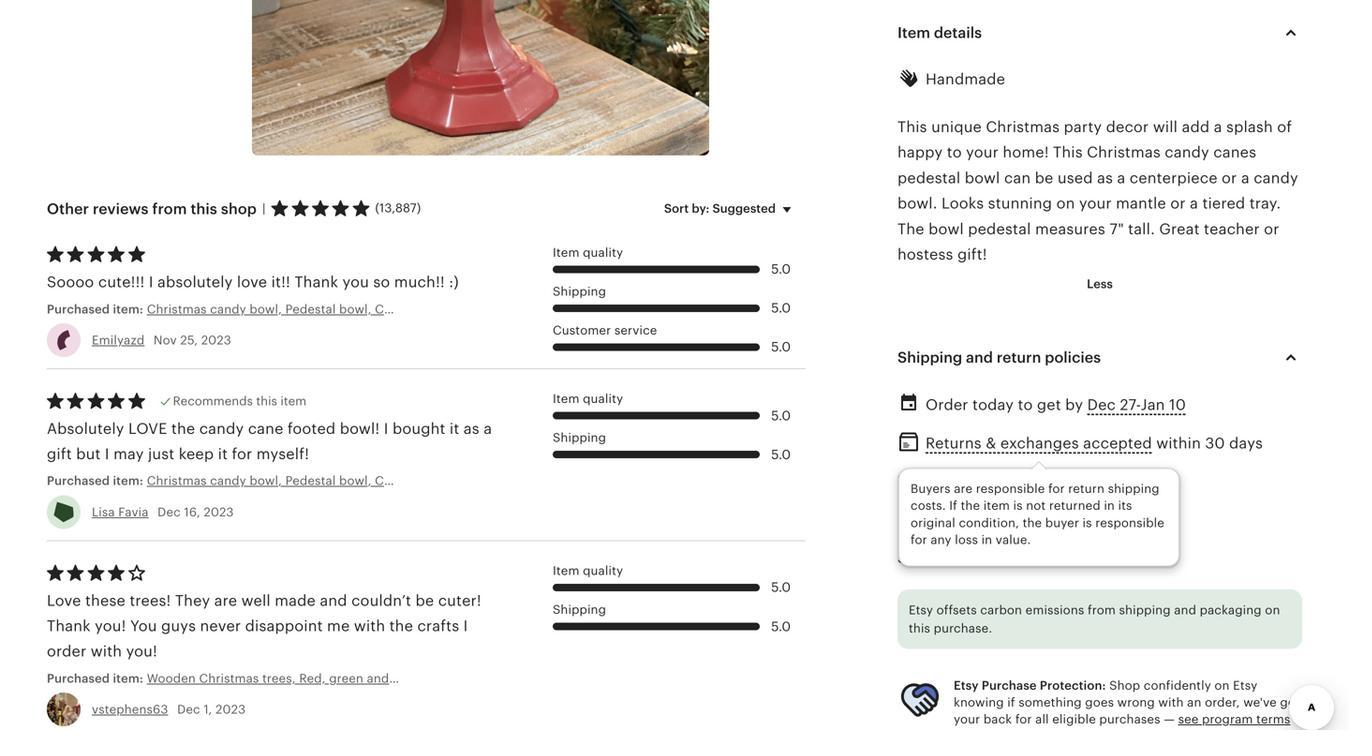 Task type: locate. For each thing, give the bounding box(es) containing it.
etsy inside etsy offsets carbon emissions from shipping and packaging on this purchase.
[[909, 603, 933, 617]]

christmas candy bowl, pedestal bowl, christmas party serving piece link down bowl!
[[147, 473, 553, 490]]

1 horizontal spatial is
[[1083, 516, 1092, 530]]

1 horizontal spatial on
[[1215, 678, 1230, 692]]

5 5.0 from the top
[[771, 447, 791, 462]]

0 vertical spatial dec
[[1088, 396, 1116, 413]]

1 pedestal from the top
[[285, 302, 336, 316]]

1 vertical spatial dec
[[158, 505, 181, 519]]

2 horizontal spatial this
[[909, 622, 931, 636]]

1 horizontal spatial etsy
[[954, 678, 979, 692]]

0 vertical spatial in
[[1104, 499, 1115, 513]]

10
[[1170, 396, 1186, 413]]

in down "condition,"
[[982, 533, 993, 547]]

purchased item:
[[47, 671, 147, 685]]

1 horizontal spatial bowl
[[965, 170, 1000, 186]]

candy down recommends
[[199, 420, 244, 437]]

for up ships
[[911, 533, 928, 547]]

0 vertical spatial pedestal
[[285, 302, 336, 316]]

shipping up 'its'
[[1108, 482, 1160, 496]]

2 vertical spatial 2023
[[216, 702, 246, 716]]

your down unique
[[966, 144, 999, 161]]

christmas down just
[[147, 474, 207, 488]]

1 item: from the top
[[113, 302, 143, 316]]

this up the cane
[[256, 394, 277, 408]]

be up crafts
[[416, 592, 434, 609]]

2 horizontal spatial from
[[1088, 603, 1116, 617]]

purchased down order
[[47, 671, 110, 685]]

1 vertical spatial as
[[464, 420, 480, 437]]

item: down may
[[113, 474, 143, 488]]

0 horizontal spatial pedestal
[[898, 170, 961, 186]]

as right bought
[[464, 420, 480, 437]]

candy down keep
[[210, 474, 246, 488]]

purchased item: christmas candy bowl, pedestal bowl, christmas party serving piece down "myself!"
[[47, 474, 553, 488]]

item: up vstephens63 link at bottom left
[[113, 671, 143, 685]]

piece
[[520, 302, 553, 316], [520, 474, 553, 488]]

etsy inside the shop confidently on etsy knowing if something goes wrong with an order, we've got your back for all eligible purchases —
[[1233, 678, 1258, 692]]

shipping inside etsy offsets carbon emissions from shipping and packaging on this purchase.
[[1119, 603, 1171, 617]]

0 horizontal spatial thank
[[47, 618, 91, 634]]

see
[[1179, 712, 1199, 726]]

are up if
[[954, 482, 973, 496]]

2 horizontal spatial on
[[1265, 603, 1281, 617]]

it right keep
[[218, 446, 228, 463]]

shipping inside buyers are responsible for return shipping costs. if the item is not returned in its original condition, the buyer is responsible for any loss in value.
[[1108, 482, 1160, 496]]

2 purchased item: christmas candy bowl, pedestal bowl, christmas party serving piece from the top
[[47, 474, 553, 488]]

and up me
[[320, 592, 347, 609]]

1 vertical spatial with
[[91, 643, 122, 660]]

less button
[[1073, 267, 1127, 301]]

0 vertical spatial as
[[1097, 170, 1113, 186]]

christmas down much!!
[[375, 302, 435, 316]]

item inside buyers are responsible for return shipping costs. if the item is not returned in its original condition, the buyer is responsible for any loss in value.
[[984, 499, 1010, 513]]

bowl down looks
[[929, 220, 964, 237]]

on inside this unique christmas party decor will add a splash of happy to your home!  this christmas candy canes pedestal bowl can be used as a centerpiece or a candy bowl. looks stunning on your mantle or a tiered tray. the bowl pedestal measures 7" tall. great teacher or hostess gift!
[[1057, 195, 1075, 212]]

return
[[997, 349, 1042, 366], [1069, 482, 1105, 496]]

returns & exchanges accepted
[[926, 435, 1153, 452]]

this left shop
[[191, 200, 217, 217]]

quality for love these trees! they are well made and couldn't be cuter! thank you! you guys never disappoint me with the crafts i order with you!
[[583, 564, 623, 578]]

0 vertical spatial you!
[[95, 618, 126, 634]]

love
[[47, 592, 81, 609]]

piece for soooo cute!!! i absolutely love it!! thank you so much!! :)
[[520, 302, 553, 316]]

a up the great
[[1190, 195, 1199, 212]]

a down the canes
[[1242, 170, 1250, 186]]

or up the great
[[1171, 195, 1186, 212]]

3 item quality from the top
[[553, 564, 623, 578]]

return up the returned
[[1069, 482, 1105, 496]]

you
[[343, 274, 369, 291]]

bowl up looks
[[965, 170, 1000, 186]]

a right bought
[[484, 420, 492, 437]]

grand
[[965, 551, 1002, 566]]

shipping for soooo cute!!! i absolutely love it!! thank you so much!! :)
[[553, 284, 606, 298]]

party down bought
[[438, 474, 469, 488]]

0 vertical spatial shipping
[[1108, 482, 1160, 496]]

1 horizontal spatial and
[[966, 349, 993, 366]]

party for :)
[[438, 302, 469, 316]]

etsy for etsy offsets carbon emissions from shipping and packaging on this purchase.
[[909, 603, 933, 617]]

0 vertical spatial christmas candy bowl, pedestal bowl, christmas party serving piece link
[[147, 301, 553, 318]]

0 horizontal spatial be
[[416, 592, 434, 609]]

item inside dropdown button
[[898, 24, 931, 41]]

2 vertical spatial quality
[[583, 564, 623, 578]]

and
[[966, 349, 993, 366], [320, 592, 347, 609], [1174, 603, 1197, 617]]

1 vertical spatial thank
[[47, 618, 91, 634]]

0 horizontal spatial or
[[1171, 195, 1186, 212]]

item up "condition,"
[[984, 499, 1010, 513]]

1 horizontal spatial with
[[354, 618, 385, 634]]

packaging
[[1200, 603, 1262, 617]]

serving for soooo cute!!! i absolutely love it!! thank you so much!! :)
[[473, 302, 516, 316]]

with up purchased item:
[[91, 643, 122, 660]]

item up the footed at the left bottom of page
[[281, 394, 307, 408]]

2023
[[201, 333, 231, 347], [204, 505, 234, 519], [216, 702, 246, 716]]

to down unique
[[947, 144, 962, 161]]

1 vertical spatial from
[[934, 551, 962, 566]]

to
[[947, 144, 962, 161], [1018, 396, 1033, 413], [964, 473, 979, 489], [942, 523, 954, 537]]

pedestal down stunning
[[968, 220, 1031, 237]]

but
[[76, 446, 101, 463]]

to left "loss"
[[942, 523, 954, 537]]

lisa favia dec 16, 2023
[[92, 505, 234, 519]]

emissions
[[1026, 603, 1085, 617]]

1 item quality from the top
[[553, 245, 623, 259]]

deliver to united states, 90019 button
[[884, 511, 1122, 550]]

1 horizontal spatial are
[[954, 482, 973, 496]]

2 purchased from the top
[[47, 474, 110, 488]]

1 horizontal spatial this
[[256, 394, 277, 408]]

1 vertical spatial pedestal
[[285, 474, 336, 488]]

0 horizontal spatial this
[[191, 200, 217, 217]]

buyers are responsible for return shipping costs. if the item is not returned in its original condition, the buyer is responsible for any loss in value.
[[911, 482, 1165, 547]]

pedestal down it!!
[[285, 302, 336, 316]]

0 horizontal spatial in
[[982, 533, 993, 547]]

or up tiered
[[1222, 170, 1237, 186]]

you! down these
[[95, 618, 126, 634]]

for up the returned
[[1049, 482, 1065, 496]]

return inside shipping and return policies dropdown button
[[997, 349, 1042, 366]]

bowl
[[965, 170, 1000, 186], [929, 220, 964, 237]]

christmas candy bowl, pedestal bowl, christmas party serving piece link
[[147, 301, 553, 318], [147, 473, 553, 490]]

is left 'not' in the bottom right of the page
[[1014, 499, 1023, 513]]

i down cuter!
[[464, 618, 468, 634]]

customer
[[553, 323, 611, 337]]

2 horizontal spatial etsy
[[1233, 678, 1258, 692]]

absolutely
[[47, 420, 124, 437]]

on right packaging at the bottom right of page
[[1265, 603, 1281, 617]]

2 horizontal spatial and
[[1174, 603, 1197, 617]]

i inside love these trees! they are well made and couldn't be cuter! thank you! you guys never disappoint me with the crafts i order with you!
[[464, 618, 468, 634]]

to inside this unique christmas party decor will add a splash of happy to your home!  this christmas candy canes pedestal bowl can be used as a centerpiece or a candy bowl. looks stunning on your mantle or a tiered tray. the bowl pedestal measures 7" tall. great teacher or hostess gift!
[[947, 144, 962, 161]]

are
[[954, 482, 973, 496], [214, 592, 237, 609]]

shipping
[[553, 284, 606, 298], [898, 349, 963, 366], [553, 431, 606, 445], [553, 603, 606, 617]]

decor
[[1106, 119, 1149, 135]]

as right used
[[1097, 170, 1113, 186]]

it right bought
[[450, 420, 460, 437]]

1 vertical spatial on
[[1265, 603, 1281, 617]]

thank right it!!
[[295, 274, 338, 291]]

1 vertical spatial bowl
[[929, 220, 964, 237]]

purchases
[[1100, 712, 1161, 726]]

1 piece from the top
[[520, 302, 553, 316]]

handmade
[[926, 71, 1006, 87]]

1 horizontal spatial item
[[984, 499, 1010, 513]]

emilyazd nov 25, 2023
[[92, 333, 231, 347]]

2023 right 1,
[[216, 702, 246, 716]]

1 vertical spatial it
[[218, 446, 228, 463]]

2 vertical spatial on
[[1215, 678, 1230, 692]]

for left all
[[1016, 712, 1032, 726]]

responsible up 'not' in the bottom right of the page
[[976, 482, 1045, 496]]

the up keep
[[171, 420, 195, 437]]

and left packaging at the bottom right of page
[[1174, 603, 1197, 617]]

3 quality from the top
[[583, 564, 623, 578]]

1 vertical spatial serving
[[473, 474, 516, 488]]

your
[[966, 144, 999, 161], [1080, 195, 1112, 212], [954, 712, 981, 726]]

0 horizontal spatial item
[[281, 394, 307, 408]]

0 horizontal spatial as
[[464, 420, 480, 437]]

1 vertical spatial purchased
[[47, 474, 110, 488]]

christmas down bought
[[375, 474, 435, 488]]

the
[[898, 220, 925, 237]]

with
[[354, 618, 385, 634], [91, 643, 122, 660], [1159, 695, 1184, 709]]

this
[[898, 119, 928, 135], [1053, 144, 1083, 161]]

be inside this unique christmas party decor will add a splash of happy to your home!  this christmas candy canes pedestal bowl can be used as a centerpiece or a candy bowl. looks stunning on your mantle or a tiered tray. the bowl pedestal measures 7" tall. great teacher or hostess gift!
[[1035, 170, 1054, 186]]

the
[[171, 420, 195, 437], [961, 499, 980, 513], [1023, 516, 1042, 530], [390, 618, 413, 634]]

1 vertical spatial item quality
[[553, 392, 623, 406]]

by:
[[692, 202, 710, 216]]

2 vertical spatial from
[[1088, 603, 1116, 617]]

2 vertical spatial this
[[909, 622, 931, 636]]

candy up tray.
[[1254, 170, 1299, 186]]

2 vertical spatial your
[[954, 712, 981, 726]]

quality
[[583, 245, 623, 259], [583, 392, 623, 406], [583, 564, 623, 578]]

with up —
[[1159, 695, 1184, 709]]

0 vertical spatial piece
[[520, 302, 553, 316]]

from down any at the right bottom of page
[[934, 551, 962, 566]]

shipping up shop
[[1119, 603, 1171, 617]]

unique
[[932, 119, 982, 135]]

as
[[1097, 170, 1113, 186], [464, 420, 480, 437]]

etsy up knowing
[[954, 678, 979, 692]]

item quality
[[553, 245, 623, 259], [553, 392, 623, 406], [553, 564, 623, 578]]

today
[[973, 396, 1014, 413]]

1 horizontal spatial this
[[1053, 144, 1083, 161]]

crafts
[[417, 618, 459, 634]]

1 horizontal spatial as
[[1097, 170, 1113, 186]]

1 serving from the top
[[473, 302, 516, 316]]

trees!
[[130, 592, 171, 609]]

2 piece from the top
[[520, 474, 553, 488]]

within 30 days
[[1153, 435, 1263, 452]]

see program terms
[[1179, 712, 1291, 726]]

recommends
[[173, 394, 253, 408]]

with down couldn't
[[354, 618, 385, 634]]

shipping and return policies button
[[881, 335, 1320, 380]]

you! down the you
[[126, 643, 157, 660]]

and inside dropdown button
[[966, 349, 993, 366]]

gift
[[47, 446, 72, 463]]

suggested
[[713, 202, 776, 216]]

on up order, in the bottom right of the page
[[1215, 678, 1230, 692]]

purchased item: christmas candy bowl, pedestal bowl, christmas party serving piece for it!!
[[47, 302, 553, 316]]

soooo cute!!! i absolutely love it!! thank you so much!! :)
[[47, 274, 459, 291]]

order
[[47, 643, 87, 660]]

hostess
[[898, 246, 954, 263]]

1 vertical spatial return
[[1069, 482, 1105, 496]]

party for as
[[438, 474, 469, 488]]

0 horizontal spatial etsy
[[909, 603, 933, 617]]

responsible
[[976, 482, 1045, 496], [1096, 516, 1165, 530]]

christmas up 'home!'
[[986, 119, 1060, 135]]

disappoint
[[245, 618, 323, 634]]

in left 'its'
[[1104, 499, 1115, 513]]

2 item: from the top
[[113, 474, 143, 488]]

2 serving from the top
[[473, 474, 516, 488]]

all
[[1036, 712, 1049, 726]]

0 horizontal spatial on
[[1057, 195, 1075, 212]]

shipping and return policies
[[898, 349, 1101, 366]]

1 vertical spatial party
[[438, 302, 469, 316]]

2 vertical spatial dec
[[177, 702, 200, 716]]

1 vertical spatial purchased item: christmas candy bowl, pedestal bowl, christmas party serving piece
[[47, 474, 553, 488]]

any
[[931, 533, 952, 547]]

responsible down 'its'
[[1096, 516, 1165, 530]]

1 horizontal spatial be
[[1035, 170, 1054, 186]]

ships from grand rapids, mi
[[898, 551, 1067, 566]]

1 vertical spatial or
[[1171, 195, 1186, 212]]

absolutely
[[157, 274, 233, 291]]

customer service
[[553, 323, 657, 337]]

5.0
[[771, 262, 791, 277], [771, 301, 791, 316], [771, 339, 791, 354], [771, 408, 791, 423], [771, 447, 791, 462], [771, 580, 791, 595], [771, 619, 791, 634]]

is down the returned
[[1083, 516, 1092, 530]]

order
[[926, 396, 969, 413]]

cute!!!
[[98, 274, 145, 291]]

1 christmas candy bowl, pedestal bowl, christmas party serving piece link from the top
[[147, 301, 553, 318]]

2 vertical spatial item quality
[[553, 564, 623, 578]]

0 vertical spatial thank
[[295, 274, 338, 291]]

1 purchased from the top
[[47, 302, 110, 316]]

0 vertical spatial are
[[954, 482, 973, 496]]

etsy up we've
[[1233, 678, 1258, 692]]

christmas candy bowl, pedestal bowl, christmas party serving piece link down you
[[147, 301, 553, 318]]

2023 right 16,
[[204, 505, 234, 519]]

be right "can"
[[1035, 170, 1054, 186]]

your down used
[[1080, 195, 1112, 212]]

2 christmas candy bowl, pedestal bowl, christmas party serving piece link from the top
[[147, 473, 553, 490]]

be inside love these trees! they are well made and couldn't be cuter! thank you! you guys never disappoint me with the crafts i order with you!
[[416, 592, 434, 609]]

1 vertical spatial are
[[214, 592, 237, 609]]

1 vertical spatial quality
[[583, 392, 623, 406]]

2 vertical spatial with
[[1159, 695, 1184, 709]]

purchased down soooo
[[47, 302, 110, 316]]

candy
[[1165, 144, 1210, 161], [1254, 170, 1299, 186], [210, 302, 246, 316], [199, 420, 244, 437], [210, 474, 246, 488]]

item for soooo cute!!! i absolutely love it!! thank you so much!! :)
[[553, 245, 580, 259]]

loss
[[955, 533, 978, 547]]

0 vertical spatial bowl
[[965, 170, 1000, 186]]

and inside etsy offsets carbon emissions from shipping and packaging on this purchase.
[[1174, 603, 1197, 617]]

bowl, down "myself!"
[[250, 474, 282, 488]]

your down knowing
[[954, 712, 981, 726]]

return up today
[[997, 349, 1042, 366]]

for down the cane
[[232, 446, 252, 463]]

0 horizontal spatial this
[[898, 119, 928, 135]]

item quality for soooo cute!!! i absolutely love it!! thank you so much!! :)
[[553, 245, 623, 259]]

0 horizontal spatial with
[[91, 643, 122, 660]]

myself!
[[257, 446, 309, 463]]

return inside buyers are responsible for return shipping costs. if the item is not returned in its original condition, the buyer is responsible for any loss in value.
[[1069, 482, 1105, 496]]

2 quality from the top
[[583, 392, 623, 406]]

from right reviews
[[152, 200, 187, 217]]

is
[[1014, 499, 1023, 513], [1083, 516, 1092, 530]]

item: for love
[[113, 474, 143, 488]]

to right cost
[[964, 473, 979, 489]]

costs.
[[911, 499, 946, 513]]

1 vertical spatial item
[[984, 499, 1010, 513]]

just
[[148, 446, 175, 463]]

shipping for love these trees! they are well made and couldn't be cuter! thank you! you guys never disappoint me with the crafts i order with you!
[[553, 603, 606, 617]]

2 item quality from the top
[[553, 392, 623, 406]]

1 vertical spatial be
[[416, 592, 434, 609]]

are up never
[[214, 592, 237, 609]]

1 horizontal spatial from
[[934, 551, 962, 566]]

days
[[1230, 435, 1263, 452]]

0 horizontal spatial from
[[152, 200, 187, 217]]

dec right by at right bottom
[[1088, 396, 1116, 413]]

3 purchased from the top
[[47, 671, 110, 685]]

1 vertical spatial item:
[[113, 474, 143, 488]]

pedestal for it!!
[[285, 302, 336, 316]]

2023 for absolutely
[[201, 333, 231, 347]]

1 horizontal spatial it
[[450, 420, 460, 437]]

1 horizontal spatial or
[[1222, 170, 1237, 186]]

and up today
[[966, 349, 993, 366]]

purchased item: christmas candy bowl, pedestal bowl, christmas party serving piece down it!!
[[47, 302, 553, 316]]

1 purchased item: christmas candy bowl, pedestal bowl, christmas party serving piece from the top
[[47, 302, 553, 316]]

other
[[47, 200, 89, 217]]

0 vertical spatial serving
[[473, 302, 516, 316]]

accepted
[[1084, 435, 1153, 452]]

this left purchase.
[[909, 622, 931, 636]]

2023 right 25,
[[201, 333, 231, 347]]

on inside the shop confidently on etsy knowing if something goes wrong with an order, we've got your back for all eligible purchases —
[[1215, 678, 1230, 692]]

0 vertical spatial it
[[450, 420, 460, 437]]

etsy purchase protection:
[[954, 678, 1106, 692]]

2 vertical spatial or
[[1264, 220, 1280, 237]]

back
[[984, 712, 1012, 726]]

for inside the shop confidently on etsy knowing if something goes wrong with an order, we've got your back for all eligible purchases —
[[1016, 712, 1032, 726]]

for inside absolutely love the candy cane footed bowl!  i bought it as a gift but i may just keep it for myself!
[[232, 446, 252, 463]]

1 vertical spatial shipping
[[1119, 603, 1171, 617]]

pedestal down "myself!"
[[285, 474, 336, 488]]

confidently
[[1144, 678, 1212, 692]]

dec left 1,
[[177, 702, 200, 716]]

dec
[[1088, 396, 1116, 413], [158, 505, 181, 519], [177, 702, 200, 716]]

pedestal down the happy at the top
[[898, 170, 961, 186]]

2 pedestal from the top
[[285, 474, 336, 488]]

0 vertical spatial item quality
[[553, 245, 623, 259]]

ship:
[[983, 473, 1018, 489]]

1 vertical spatial in
[[982, 533, 993, 547]]

2 vertical spatial party
[[438, 474, 469, 488]]

1 5.0 from the top
[[771, 262, 791, 277]]

purchased down but
[[47, 474, 110, 488]]

an
[[1188, 695, 1202, 709]]

0 horizontal spatial and
[[320, 592, 347, 609]]

0 vertical spatial 2023
[[201, 333, 231, 347]]

party left decor
[[1064, 119, 1102, 135]]

on up measures
[[1057, 195, 1075, 212]]

0 horizontal spatial bowl
[[929, 220, 964, 237]]

candy down add
[[1165, 144, 1210, 161]]

6 5.0 from the top
[[771, 580, 791, 595]]

thank inside love these trees! they are well made and couldn't be cuter! thank you! you guys never disappoint me with the crafts i order with you!
[[47, 618, 91, 634]]

item: down cute!!!
[[113, 302, 143, 316]]

1 quality from the top
[[583, 245, 623, 259]]

not
[[1026, 499, 1046, 513]]

from right emissions
[[1088, 603, 1116, 617]]

0 vertical spatial is
[[1014, 499, 1023, 513]]

0 vertical spatial this
[[898, 119, 928, 135]]

or down tray.
[[1264, 220, 1280, 237]]

2 5.0 from the top
[[771, 301, 791, 316]]

piece for absolutely love the candy cane footed bowl!  i bought it as a gift but i may just keep it for myself!
[[520, 474, 553, 488]]



Task type: describe. For each thing, give the bounding box(es) containing it.
absolutely love the candy cane footed bowl!  i bought it as a gift but i may just keep it for myself!
[[47, 420, 492, 463]]

27-
[[1120, 396, 1141, 413]]

0 vertical spatial with
[[354, 618, 385, 634]]

if
[[1008, 695, 1016, 709]]

if
[[950, 499, 958, 513]]

shipping for absolutely love the candy cane footed bowl!  i bought it as a gift but i may just keep it for myself!
[[553, 431, 606, 445]]

christmas down "absolutely"
[[147, 302, 207, 316]]

vstephens63 dec 1, 2023
[[92, 702, 246, 716]]

your inside the shop confidently on etsy knowing if something goes wrong with an order, we've got your back for all eligible purchases —
[[954, 712, 981, 726]]

these
[[85, 592, 126, 609]]

0 horizontal spatial is
[[1014, 499, 1023, 513]]

buyers
[[911, 482, 951, 496]]

2 horizontal spatial or
[[1264, 220, 1280, 237]]

gift!
[[958, 246, 988, 263]]

90019
[[1042, 523, 1080, 537]]

1 horizontal spatial pedestal
[[968, 220, 1031, 237]]

as inside this unique christmas party decor will add a splash of happy to your home!  this christmas candy canes pedestal bowl can be used as a centerpiece or a candy bowl. looks stunning on your mantle or a tiered tray. the bowl pedestal measures 7" tall. great teacher or hostess gift!
[[1097, 170, 1113, 186]]

nov
[[154, 333, 177, 347]]

sort
[[664, 202, 689, 216]]

christmas down decor
[[1087, 144, 1161, 161]]

bought
[[393, 420, 446, 437]]

terms
[[1257, 712, 1291, 726]]

on inside etsy offsets carbon emissions from shipping and packaging on this purchase.
[[1265, 603, 1281, 617]]

0 vertical spatial item
[[281, 394, 307, 408]]

bowl, down you
[[339, 302, 372, 316]]

a up mantle
[[1117, 170, 1126, 186]]

mantle
[[1116, 195, 1167, 212]]

shipping for return
[[1108, 482, 1160, 496]]

less
[[1087, 277, 1113, 291]]

dec 27-jan 10 button
[[1088, 391, 1186, 418]]

offsets
[[937, 603, 977, 617]]

i right bowl!
[[384, 420, 388, 437]]

1 vertical spatial is
[[1083, 516, 1092, 530]]

protection:
[[1040, 678, 1106, 692]]

order,
[[1205, 695, 1240, 709]]

of
[[1278, 119, 1292, 135]]

bowl, down bowl!
[[339, 474, 372, 488]]

shipping inside dropdown button
[[898, 349, 963, 366]]

sort by: suggested button
[[650, 189, 813, 228]]

21.60
[[1032, 473, 1071, 489]]

a inside absolutely love the candy cane footed bowl!  i bought it as a gift but i may just keep it for myself!
[[484, 420, 492, 437]]

knowing
[[954, 695, 1004, 709]]

this inside etsy offsets carbon emissions from shipping and packaging on this purchase.
[[909, 622, 931, 636]]

with inside the shop confidently on etsy knowing if something goes wrong with an order, we've got your back for all eligible purchases —
[[1159, 695, 1184, 709]]

0 horizontal spatial it
[[218, 446, 228, 463]]

serving for absolutely love the candy cane footed bowl!  i bought it as a gift but i may just keep it for myself!
[[473, 474, 516, 488]]

tall.
[[1128, 220, 1155, 237]]

happy
[[898, 144, 943, 161]]

$
[[1023, 473, 1032, 489]]

item for love these trees! they are well made and couldn't be cuter! thank you! you guys never disappoint me with the crafts i order with you!
[[553, 564, 580, 578]]

item quality for love these trees! they are well made and couldn't be cuter! thank you! you guys never disappoint me with the crafts i order with you!
[[553, 564, 623, 578]]

within
[[1157, 435, 1201, 452]]

etsy for etsy purchase protection:
[[954, 678, 979, 692]]

purchased item: christmas candy bowl, pedestal bowl, christmas party serving piece for footed
[[47, 474, 553, 488]]

stunning
[[988, 195, 1053, 212]]

love
[[237, 274, 267, 291]]

from inside etsy offsets carbon emissions from shipping and packaging on this purchase.
[[1088, 603, 1116, 617]]

looks
[[942, 195, 984, 212]]

etsy offsets carbon emissions from shipping and packaging on this purchase.
[[909, 603, 1281, 636]]

splash
[[1227, 119, 1273, 135]]

got
[[1281, 695, 1301, 709]]

0 vertical spatial responsible
[[976, 482, 1045, 496]]

1 vertical spatial this
[[1053, 144, 1083, 161]]

other reviews from this shop
[[47, 200, 257, 217]]

item: for cute!!!
[[113, 302, 143, 316]]

buyers are responsible for return shipping costs. if the item is not returned in its original condition, the buyer is responsible for any loss in value. tooltip
[[899, 463, 1180, 566]]

something
[[1019, 695, 1082, 709]]

1 horizontal spatial thank
[[295, 274, 338, 291]]

soooo
[[47, 274, 94, 291]]

by
[[1066, 396, 1084, 413]]

1 vertical spatial 2023
[[204, 505, 234, 519]]

states,
[[999, 523, 1039, 537]]

bowl!
[[340, 420, 380, 437]]

—
[[1164, 712, 1175, 726]]

can
[[1004, 170, 1031, 186]]

reviews
[[93, 200, 149, 217]]

16,
[[184, 505, 200, 519]]

cost
[[926, 473, 960, 489]]

2023 for they
[[216, 702, 246, 716]]

emilyazd link
[[92, 333, 145, 347]]

returns & exchanges accepted button
[[926, 430, 1153, 457]]

purchased for absolutely love the candy cane footed bowl!  i bought it as a gift but i may just keep it for myself!
[[47, 474, 110, 488]]

get
[[1037, 396, 1062, 413]]

the right if
[[961, 499, 980, 513]]

i right cute!!!
[[149, 274, 153, 291]]

sort by: suggested
[[664, 202, 776, 216]]

are inside love these trees! they are well made and couldn't be cuter! thank you! you guys never disappoint me with the crafts i order with you!
[[214, 592, 237, 609]]

much!!
[[394, 274, 445, 291]]

1 horizontal spatial in
[[1104, 499, 1115, 513]]

7 5.0 from the top
[[771, 619, 791, 634]]

shop confidently on etsy knowing if something goes wrong with an order, we've got your back for all eligible purchases —
[[954, 678, 1301, 726]]

quality for soooo cute!!! i absolutely love it!! thank you so much!! :)
[[583, 245, 623, 259]]

the inside love these trees! they are well made and couldn't be cuter! thank you! you guys never disappoint me with the crafts i order with you!
[[390, 618, 413, 634]]

used
[[1058, 170, 1093, 186]]

purchase
[[982, 678, 1037, 692]]

to left get
[[1018, 396, 1033, 413]]

candy inside absolutely love the candy cane footed bowl!  i bought it as a gift but i may just keep it for myself!
[[199, 420, 244, 437]]

they
[[175, 592, 210, 609]]

0 vertical spatial this
[[191, 200, 217, 217]]

30
[[1206, 435, 1225, 452]]

eligible
[[1053, 712, 1096, 726]]

are inside buyers are responsible for return shipping costs. if the item is not returned in its original condition, the buyer is responsible for any loss in value.
[[954, 482, 973, 496]]

shop
[[221, 200, 257, 217]]

3 5.0 from the top
[[771, 339, 791, 354]]

1 vertical spatial your
[[1080, 195, 1112, 212]]

lisa favia link
[[92, 505, 149, 519]]

footed
[[288, 420, 336, 437]]

quality for absolutely love the candy cane footed bowl!  i bought it as a gift but i may just keep it for myself!
[[583, 392, 623, 406]]

the inside absolutely love the candy cane footed bowl!  i bought it as a gift but i may just keep it for myself!
[[171, 420, 195, 437]]

item details
[[898, 24, 982, 41]]

party inside this unique christmas party decor will add a splash of happy to your home!  this christmas candy canes pedestal bowl can be used as a centerpiece or a candy bowl. looks stunning on your mantle or a tiered tray. the bowl pedestal measures 7" tall. great teacher or hostess gift!
[[1064, 119, 1102, 135]]

item quality for absolutely love the candy cane footed bowl!  i bought it as a gift but i may just keep it for myself!
[[553, 392, 623, 406]]

0 vertical spatial pedestal
[[898, 170, 961, 186]]

as inside absolutely love the candy cane footed bowl!  i bought it as a gift but i may just keep it for myself!
[[464, 420, 480, 437]]

we've
[[1244, 695, 1277, 709]]

love these trees! they are well made and couldn't be cuter! thank you! you guys never disappoint me with the crafts i order with you!
[[47, 592, 482, 660]]

original
[[911, 516, 956, 530]]

home!
[[1003, 144, 1049, 161]]

1 horizontal spatial responsible
[[1096, 516, 1165, 530]]

bowl, down soooo cute!!! i absolutely love it!! thank you so much!! :)
[[250, 302, 282, 316]]

carbon
[[981, 603, 1023, 617]]

christmas candy bowl, pedestal bowl, christmas party serving piece link for bowl!
[[147, 473, 553, 490]]

guys
[[161, 618, 196, 634]]

3 item: from the top
[[113, 671, 143, 685]]

teacher
[[1204, 220, 1260, 237]]

vstephens63 link
[[92, 702, 168, 716]]

great
[[1160, 220, 1200, 237]]

i right but
[[105, 446, 109, 463]]

purchased for soooo cute!!! i absolutely love it!! thank you so much!! :)
[[47, 302, 110, 316]]

rapids,
[[1005, 551, 1049, 566]]

&
[[986, 435, 997, 452]]

favia
[[118, 505, 149, 519]]

shipping for from
[[1119, 603, 1171, 617]]

and inside love these trees! they are well made and couldn't be cuter! thank you! you guys never disappoint me with the crafts i order with you!
[[320, 592, 347, 609]]

a right add
[[1214, 119, 1223, 135]]

so
[[373, 274, 390, 291]]

1 vertical spatial you!
[[126, 643, 157, 660]]

4 5.0 from the top
[[771, 408, 791, 423]]

0 vertical spatial your
[[966, 144, 999, 161]]

christmas candy bowl, pedestal bowl, christmas party serving piece link for thank
[[147, 301, 553, 318]]

candy down love
[[210, 302, 246, 316]]

cost to ship: $ 21.60
[[926, 473, 1071, 489]]

will
[[1153, 119, 1178, 135]]

to inside dropdown button
[[942, 523, 954, 537]]

1 vertical spatial this
[[256, 394, 277, 408]]

|
[[262, 202, 266, 216]]

mi
[[1053, 551, 1067, 566]]

item for absolutely love the candy cane footed bowl!  i bought it as a gift but i may just keep it for myself!
[[553, 392, 580, 406]]

never
[[200, 618, 241, 634]]

pedestal for footed
[[285, 474, 336, 488]]

value.
[[996, 533, 1031, 547]]

jan
[[1141, 396, 1165, 413]]

emilyazd
[[92, 333, 145, 347]]

cane
[[248, 420, 284, 437]]

the down 'not' in the bottom right of the page
[[1023, 516, 1042, 530]]



Task type: vqa. For each thing, say whether or not it's contained in the screenshot.
see program terms
yes



